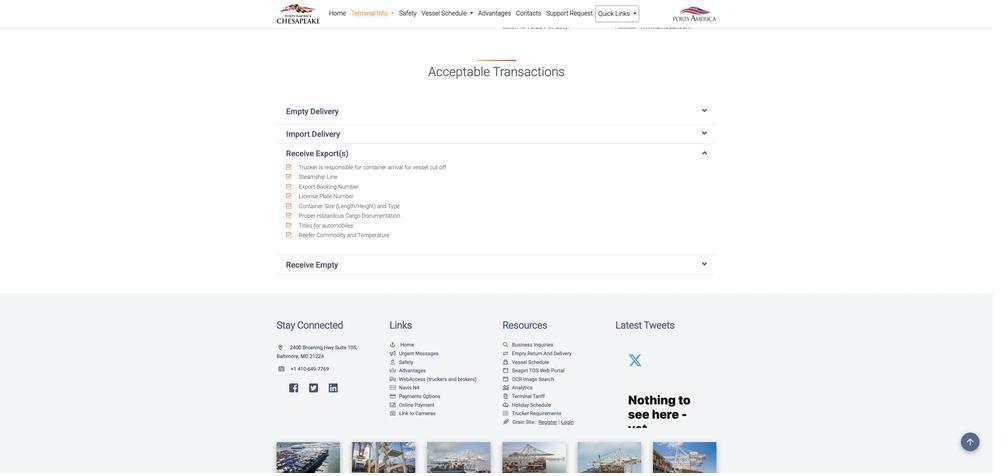 Task type: vqa. For each thing, say whether or not it's contained in the screenshot.
OVER on the left bottom of page
no



Task type: locate. For each thing, give the bounding box(es) containing it.
seagirt tos web portal link
[[503, 368, 565, 374]]

baltimore,
[[277, 353, 300, 359]]

1 vertical spatial trucker
[[512, 411, 529, 417]]

1 horizontal spatial empty
[[316, 260, 338, 270]]

delivery up the export(s)
[[312, 129, 340, 139]]

advantages link up the webaccess
[[390, 368, 426, 374]]

safety link for the bottommost advantages link
[[390, 359, 414, 365]]

business
[[512, 342, 533, 348]]

0 horizontal spatial to
[[362, 10, 368, 18]]

urgent messages link
[[390, 351, 439, 357]]

payment
[[415, 402, 435, 408]]

return
[[528, 351, 543, 357]]

receive for receive empty
[[286, 260, 314, 270]]

hand receiving image
[[390, 369, 396, 374]]

0 vertical spatial safety
[[399, 10, 417, 17]]

trucking
[[616, 13, 640, 21]]

21224
[[310, 353, 324, 359]]

seagirt
[[512, 368, 529, 374]]

safety down urgent
[[399, 359, 414, 365]]

2 horizontal spatial for
[[405, 164, 412, 171]]

payments options
[[399, 393, 441, 399]]

angle down image for empty
[[703, 260, 708, 268]]

receive down the import
[[286, 149, 314, 158]]

bells image
[[503, 403, 509, 408]]

safety link right info
[[397, 6, 419, 21]]

advantages
[[479, 10, 511, 17], [399, 368, 426, 374]]

angle down image inside receive empty link
[[703, 260, 708, 268]]

trucker requirements link
[[503, 411, 562, 417]]

1 vertical spatial delivery
[[312, 129, 340, 139]]

1 horizontal spatial vessel schedule
[[512, 359, 549, 365]]

delivery right the and
[[554, 351, 572, 357]]

vessel schedule link
[[419, 6, 476, 21], [503, 359, 549, 365]]

1 horizontal spatial vessel schedule link
[[503, 359, 549, 365]]

reefer for reefer receiving and delivering cutoff is
[[503, 13, 521, 21]]

proper
[[299, 213, 316, 219]]

1 vertical spatial home link
[[390, 342, 414, 348]]

latest
[[616, 319, 642, 331]]

0 vertical spatial angle down image
[[703, 107, 708, 115]]

1 vertical spatial terminal
[[512, 393, 532, 399]]

navis n4
[[399, 385, 420, 391]]

|
[[559, 419, 560, 426]]

ship image
[[503, 360, 509, 365]]

1 vertical spatial home
[[401, 342, 414, 348]]

advantages link up 'cutoff'
[[476, 6, 514, 21]]

trucker requirements
[[512, 411, 562, 417]]

1 vertical spatial to
[[410, 411, 415, 417]]

0 vertical spatial home link
[[327, 6, 349, 21]]

tariff
[[533, 393, 545, 399]]

navis n4 link
[[390, 385, 420, 391]]

reefer inside the reefer receiving and delivering cutoff is
[[503, 13, 521, 21]]

1 vertical spatial angle down image
[[703, 260, 708, 268]]

support request link
[[544, 6, 596, 21]]

1 vertical spatial reefer
[[299, 232, 315, 239]]

exchange image
[[503, 351, 509, 356]]

empty down commodity
[[316, 260, 338, 270]]

empty return and delivery
[[512, 351, 572, 357]]

0 vertical spatial schedule
[[442, 10, 467, 17]]

wheat image
[[503, 419, 510, 425]]

0 horizontal spatial trucker
[[299, 164, 318, 171]]

1 vertical spatial schedule
[[529, 359, 549, 365]]

0 horizontal spatial reefer
[[299, 232, 315, 239]]

empty
[[286, 107, 309, 116], [316, 260, 338, 270], [512, 351, 527, 357]]

and left brokers)
[[449, 376, 457, 382]]

0 vertical spatial angle down image
[[703, 129, 708, 137]]

tos
[[530, 368, 539, 374]]

1 horizontal spatial for
[[355, 164, 362, 171]]

1 horizontal spatial reefer
[[503, 13, 521, 21]]

facebook square image
[[290, 383, 298, 393]]

steamship
[[299, 174, 326, 181]]

lost
[[305, 10, 316, 18]]

home up urgent
[[401, 342, 414, 348]]

in case of lost rfid tag, report to emodal immediately.
[[277, 10, 427, 18]]

is left 16:00
[[521, 23, 526, 30]]

0 vertical spatial advantages link
[[476, 6, 514, 21]]

links up access
[[616, 10, 630, 17]]

and down automobiles
[[347, 232, 357, 239]]

for right titles
[[314, 222, 321, 229]]

angle down image inside empty delivery link
[[703, 107, 708, 115]]

0 horizontal spatial vessel
[[422, 10, 440, 17]]

1 vertical spatial number
[[334, 193, 354, 200]]

&
[[670, 13, 674, 21]]

for right the arrival
[[405, 164, 412, 171]]

schedule for holiday schedule link
[[531, 402, 551, 408]]

0 horizontal spatial terminal
[[351, 10, 376, 17]]

1 safety from the top
[[399, 10, 417, 17]]

0 horizontal spatial advantages link
[[390, 368, 426, 374]]

0 horizontal spatial empty
[[286, 107, 309, 116]]

1 vertical spatial safety
[[399, 359, 414, 365]]

and up pm
[[549, 13, 559, 21]]

driver
[[692, 13, 708, 21]]

1 horizontal spatial is
[[521, 23, 526, 30]]

camera image
[[390, 411, 396, 416]]

2 vertical spatial empty
[[512, 351, 527, 357]]

safety right info
[[399, 10, 417, 17]]

1 vertical spatial is
[[319, 164, 323, 171]]

0 vertical spatial delivery
[[311, 107, 339, 116]]

company
[[642, 13, 668, 21]]

0 horizontal spatial vessel schedule
[[422, 10, 469, 17]]

for left container
[[355, 164, 362, 171]]

is up steamship line
[[319, 164, 323, 171]]

angle down image
[[703, 129, 708, 137], [703, 260, 708, 268]]

0 horizontal spatial advantages
[[399, 368, 426, 374]]

0 horizontal spatial for
[[314, 222, 321, 229]]

line
[[327, 174, 338, 181]]

phone office image
[[279, 367, 291, 372]]

empty up the import
[[286, 107, 309, 116]]

connected
[[297, 319, 343, 331]]

1 horizontal spatial home
[[401, 342, 414, 348]]

booking
[[317, 184, 337, 190]]

messages
[[416, 351, 439, 357]]

angle down image for delivery
[[703, 129, 708, 137]]

schedule
[[442, 10, 467, 17], [529, 359, 549, 365], [531, 402, 551, 408]]

angle down image for delivery
[[703, 107, 708, 115]]

1 vertical spatial safety link
[[390, 359, 414, 365]]

to right report
[[362, 10, 368, 18]]

home link
[[327, 6, 349, 21], [390, 342, 414, 348]]

payments
[[399, 393, 422, 399]]

bullhorn image
[[390, 351, 396, 356]]

advantages up 'cutoff'
[[479, 10, 511, 17]]

acceptable
[[429, 64, 490, 79]]

empty return and delivery link
[[503, 351, 572, 357]]

resources
[[503, 319, 548, 331]]

angle down image for export(s)
[[703, 149, 708, 157]]

2 horizontal spatial empty
[[512, 351, 527, 357]]

receive for receive export(s)
[[286, 149, 314, 158]]

0 vertical spatial trucker
[[299, 164, 318, 171]]

delivery for import delivery
[[312, 129, 340, 139]]

latest tweets
[[616, 319, 675, 331]]

2 angle down image from the top
[[703, 260, 708, 268]]

0 horizontal spatial vessel schedule link
[[419, 6, 476, 21]]

webaccess (truckers and brokers)
[[399, 376, 477, 382]]

tab list containing empty delivery
[[277, 99, 717, 275]]

angle down image inside import delivery link
[[703, 129, 708, 137]]

advantages up the webaccess
[[399, 368, 426, 374]]

0 vertical spatial is
[[521, 23, 526, 30]]

cutoff
[[503, 23, 519, 30]]

holiday schedule link
[[503, 402, 551, 408]]

1 angle down image from the top
[[703, 107, 708, 115]]

for
[[355, 164, 362, 171], [405, 164, 412, 171], [314, 222, 321, 229]]

trucker
[[299, 164, 318, 171], [512, 411, 529, 417]]

home link up urgent
[[390, 342, 414, 348]]

stay connected
[[277, 319, 343, 331]]

0 vertical spatial vessel schedule
[[422, 10, 469, 17]]

terminal for terminal info
[[351, 10, 376, 17]]

0 vertical spatial reefer
[[503, 13, 521, 21]]

browser image
[[503, 377, 509, 382]]

tab list
[[277, 99, 717, 275]]

1 horizontal spatial vessel
[[512, 359, 527, 365]]

reefer down titles
[[299, 232, 315, 239]]

holiday schedule
[[512, 402, 551, 408]]

linkedin image
[[329, 383, 338, 393]]

links up anchor image
[[390, 319, 412, 331]]

suite
[[335, 345, 347, 351]]

to right link
[[410, 411, 415, 417]]

and for webaccess (truckers and brokers)
[[449, 376, 457, 382]]

receive empty link
[[286, 260, 708, 270]]

2 angle down image from the top
[[703, 149, 708, 157]]

empty down "business"
[[512, 351, 527, 357]]

angle down image
[[703, 107, 708, 115], [703, 149, 708, 157]]

acceptable transactions
[[429, 64, 565, 79]]

online payment link
[[390, 402, 435, 408]]

1 vertical spatial links
[[390, 319, 412, 331]]

emodal
[[369, 10, 390, 18]]

trucker for trucker is responsible for container arrival for vessel cut off
[[299, 164, 318, 171]]

user hard hat image
[[390, 360, 396, 365]]

delivery for empty delivery
[[311, 107, 339, 116]]

angle down image inside "receive export(s)" link
[[703, 149, 708, 157]]

1 vertical spatial receive
[[286, 260, 314, 270]]

hazardous
[[317, 213, 344, 219]]

grain
[[513, 419, 525, 425]]

1 horizontal spatial links
[[616, 10, 630, 17]]

advantages link
[[476, 6, 514, 21], [390, 368, 426, 374]]

0 vertical spatial vessel
[[422, 10, 440, 17]]

links
[[616, 10, 630, 17], [390, 319, 412, 331]]

terminal for terminal tariff
[[512, 393, 532, 399]]

off
[[440, 164, 447, 171]]

0 vertical spatial terminal
[[351, 10, 376, 17]]

reefer for reefer commodity and temperature
[[299, 232, 315, 239]]

number for export booking number
[[338, 184, 359, 190]]

receive down titles
[[286, 260, 314, 270]]

0 horizontal spatial home
[[329, 10, 346, 17]]

home right lost
[[329, 10, 346, 17]]

1 horizontal spatial trucker
[[512, 411, 529, 417]]

reefer up 'cutoff'
[[503, 13, 521, 21]]

0 horizontal spatial home link
[[327, 6, 349, 21]]

1 horizontal spatial to
[[410, 411, 415, 417]]

0 vertical spatial home
[[329, 10, 346, 17]]

0 vertical spatial number
[[338, 184, 359, 190]]

arrival
[[388, 164, 403, 171]]

home link right lost
[[327, 6, 349, 21]]

reefer
[[503, 13, 521, 21], [299, 232, 315, 239]]

web
[[540, 368, 550, 374]]

2 receive from the top
[[286, 260, 314, 270]]

delivery up import delivery
[[311, 107, 339, 116]]

1 receive from the top
[[286, 149, 314, 158]]

register
[[539, 419, 558, 425]]

receive
[[286, 149, 314, 158], [286, 260, 314, 270]]

0 vertical spatial receive
[[286, 149, 314, 158]]

empty delivery
[[286, 107, 339, 116]]

search image
[[503, 343, 509, 348]]

container storage image
[[390, 386, 396, 391]]

1 horizontal spatial home link
[[390, 342, 414, 348]]

1 horizontal spatial advantages link
[[476, 6, 514, 21]]

0 vertical spatial empty
[[286, 107, 309, 116]]

quick links
[[599, 10, 632, 17]]

payments options link
[[390, 393, 441, 399]]

safety link down urgent
[[390, 359, 414, 365]]

safety
[[399, 10, 417, 17], [399, 359, 414, 365]]

1 horizontal spatial terminal
[[512, 393, 532, 399]]

1 vertical spatial angle down image
[[703, 149, 708, 157]]

1 angle down image from the top
[[703, 129, 708, 137]]

receive export(s)
[[286, 149, 349, 158]]

receive export(s) link
[[286, 149, 708, 158]]

0 vertical spatial to
[[362, 10, 368, 18]]

0 vertical spatial safety link
[[397, 6, 419, 21]]

trucker down holiday
[[512, 411, 529, 417]]

1 horizontal spatial advantages
[[479, 10, 511, 17]]

2 vertical spatial schedule
[[531, 402, 551, 408]]

of
[[298, 10, 304, 18]]

trucker up steamship
[[299, 164, 318, 171]]

credit card front image
[[390, 403, 396, 408]]

grain site: register | login
[[513, 419, 574, 426]]

and inside the reefer receiving and delivering cutoff is
[[549, 13, 559, 21]]

terminal tariff link
[[503, 393, 545, 399]]



Task type: describe. For each thing, give the bounding box(es) containing it.
anchor image
[[390, 343, 396, 348]]

contacts link
[[514, 6, 544, 21]]

urgent messages
[[399, 351, 439, 357]]

register link
[[537, 419, 558, 425]]

rfid
[[317, 10, 331, 18]]

import delivery
[[286, 129, 340, 139]]

terminal info link
[[349, 6, 397, 21]]

1 vertical spatial empty
[[316, 260, 338, 270]]

export booking number
[[298, 184, 359, 190]]

titles
[[299, 222, 313, 229]]

twitter square image
[[309, 383, 318, 393]]

home link for urgent messages link
[[390, 342, 414, 348]]

analytics link
[[503, 385, 533, 391]]

container size (length/height) and type
[[298, 203, 400, 210]]

1 vertical spatial vessel schedule link
[[503, 359, 549, 365]]

link to cameras link
[[390, 411, 436, 417]]

login
[[562, 419, 574, 425]]

safety link for vessel schedule link to the top
[[397, 6, 419, 21]]

stay
[[277, 319, 295, 331]]

hwy
[[324, 345, 334, 351]]

reefer receiving and delivering cutoff is
[[503, 13, 587, 30]]

0 horizontal spatial is
[[319, 164, 323, 171]]

options
[[423, 393, 441, 399]]

0 vertical spatial links
[[616, 10, 630, 17]]

0 vertical spatial advantages
[[479, 10, 511, 17]]

search
[[539, 376, 555, 382]]

0 vertical spatial vessel schedule link
[[419, 6, 476, 21]]

online
[[399, 402, 414, 408]]

receive empty
[[286, 260, 338, 270]]

2400 broening hwy suite 105, baltimore, md 21224
[[277, 345, 358, 359]]

map marker alt image
[[279, 346, 289, 351]]

and for reefer receiving and delivering cutoff is
[[549, 13, 559, 21]]

online payment
[[399, 402, 435, 408]]

0 horizontal spatial links
[[390, 319, 412, 331]]

urgent
[[399, 351, 414, 357]]

is inside the reefer receiving and delivering cutoff is
[[521, 23, 526, 30]]

7769
[[318, 366, 329, 372]]

www.emodal.com link
[[641, 23, 692, 30]]

+1 410-649-7769 link
[[277, 366, 329, 372]]

16:00 pm daily.
[[527, 23, 570, 30]]

trucker for trucker requirements
[[512, 411, 529, 417]]

login link
[[562, 419, 574, 425]]

and for reefer commodity and temperature
[[347, 232, 357, 239]]

receiving
[[523, 13, 547, 21]]

2400 broening hwy suite 105, baltimore, md 21224 link
[[277, 345, 358, 359]]

quick links link
[[596, 6, 640, 22]]

trucker is responsible for container arrival for vessel cut off
[[298, 164, 447, 171]]

browser image
[[503, 369, 509, 374]]

-
[[638, 23, 640, 30]]

list alt image
[[503, 411, 509, 416]]

safety inside the safety link
[[399, 10, 417, 17]]

proper hazardous cargo documentation
[[298, 213, 401, 219]]

import delivery link
[[286, 129, 708, 139]]

+1 410-649-7769
[[291, 366, 329, 372]]

trucking company & truck driver access -
[[616, 13, 708, 30]]

truck container image
[[390, 377, 396, 382]]

license plate number
[[298, 193, 354, 200]]

empty for empty return and delivery
[[512, 351, 527, 357]]

size
[[325, 203, 335, 210]]

link to cameras
[[399, 411, 436, 417]]

temperature
[[358, 232, 390, 239]]

2400
[[290, 345, 302, 351]]

delivering
[[561, 13, 587, 21]]

portal
[[552, 368, 565, 374]]

n4
[[413, 385, 420, 391]]

pm
[[545, 23, 554, 30]]

home link for terminal info link
[[327, 6, 349, 21]]

info
[[377, 10, 388, 17]]

empty for empty delivery
[[286, 107, 309, 116]]

support request
[[547, 10, 593, 17]]

terminal tariff
[[512, 393, 545, 399]]

case
[[284, 10, 297, 18]]

(truckers
[[427, 376, 447, 382]]

webaccess (truckers and brokers) link
[[390, 376, 477, 382]]

number for license plate number
[[334, 193, 354, 200]]

in
[[277, 10, 282, 18]]

seagirt tos web portal
[[512, 368, 565, 374]]

analytics
[[512, 385, 533, 391]]

1 vertical spatial vessel
[[512, 359, 527, 365]]

cut
[[430, 164, 438, 171]]

empty delivery link
[[286, 107, 708, 116]]

1 vertical spatial vessel schedule
[[512, 359, 549, 365]]

file invoice image
[[503, 394, 509, 399]]

commodity
[[317, 232, 346, 239]]

2 safety from the top
[[399, 359, 414, 365]]

analytics image
[[503, 386, 509, 391]]

2 vertical spatial delivery
[[554, 351, 572, 357]]

vessel
[[413, 164, 429, 171]]

steamship line
[[298, 174, 338, 181]]

plate
[[320, 193, 332, 200]]

1 vertical spatial advantages link
[[390, 368, 426, 374]]

business inquiries
[[512, 342, 554, 348]]

go to top image
[[962, 433, 981, 451]]

brokers)
[[458, 376, 477, 382]]

export
[[299, 184, 315, 190]]

and up documentation
[[377, 203, 387, 210]]

truck
[[675, 13, 691, 21]]

license
[[299, 193, 318, 200]]

terminal info
[[351, 10, 390, 17]]

reefer commodity and temperature
[[298, 232, 390, 239]]

holiday
[[512, 402, 529, 408]]

quick
[[599, 10, 614, 17]]

documentation
[[362, 213, 401, 219]]

support
[[547, 10, 569, 17]]

ocr
[[512, 376, 522, 382]]

tweets
[[644, 319, 675, 331]]

ocr image search
[[512, 376, 555, 382]]

transactions
[[493, 64, 565, 79]]

schedule for bottom vessel schedule link
[[529, 359, 549, 365]]

business inquiries link
[[503, 342, 554, 348]]

webaccess
[[399, 376, 426, 382]]

ocr image search link
[[503, 376, 555, 382]]

1 vertical spatial advantages
[[399, 368, 426, 374]]

credit card image
[[390, 394, 396, 399]]



